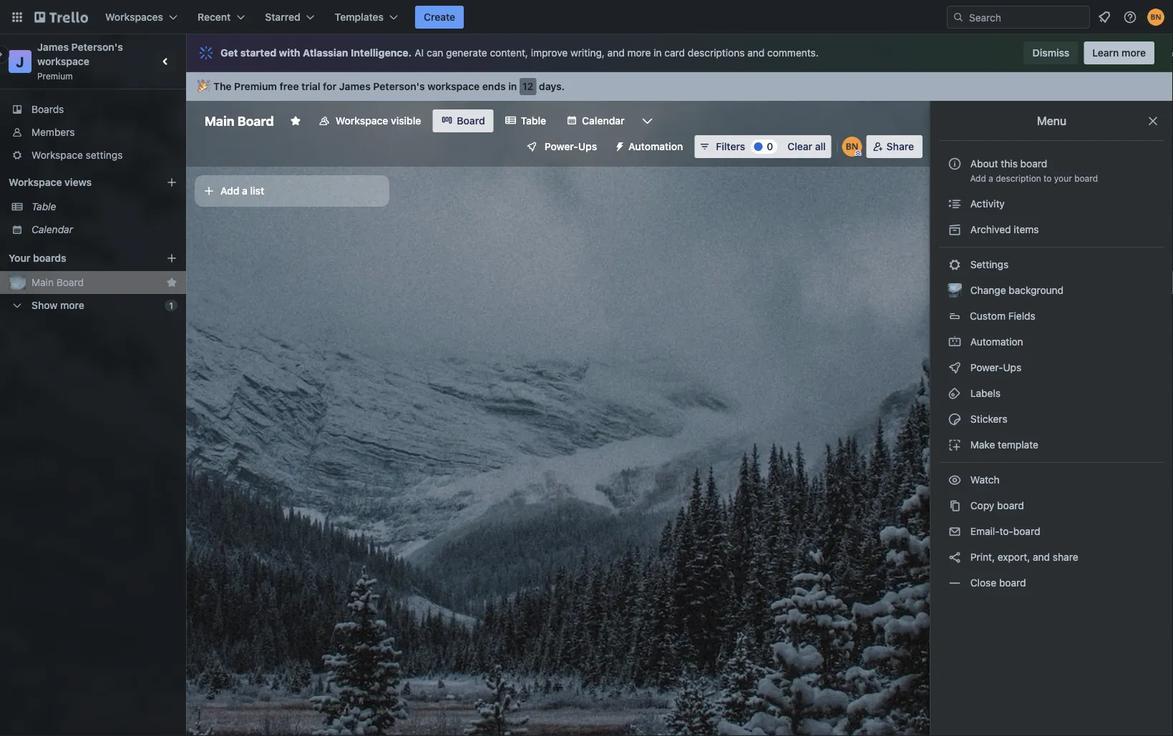 Task type: locate. For each thing, give the bounding box(es) containing it.
board left star or unstar board icon
[[237, 113, 274, 129]]

banner containing 🎉
[[186, 72, 1174, 101]]

0 vertical spatial workspace
[[37, 56, 90, 67]]

sm image inside print, export, and share link
[[948, 551, 962, 565]]

sm image left close
[[948, 576, 962, 591]]

0 vertical spatial ups
[[579, 141, 597, 153]]

sm image left 'watch' at right bottom
[[948, 473, 962, 488]]

1 vertical spatial james
[[339, 81, 371, 92]]

0 horizontal spatial add
[[221, 185, 240, 197]]

board up "print, export, and share"
[[1014, 526, 1041, 538]]

0 vertical spatial calendar
[[582, 115, 625, 127]]

2 horizontal spatial more
[[1122, 47, 1147, 59]]

3 sm image from the top
[[948, 335, 962, 349]]

workspace left views
[[9, 177, 62, 188]]

workspace navigation collapse icon image
[[156, 52, 176, 72]]

0 vertical spatial james
[[37, 41, 69, 53]]

peterson's down back to home image
[[71, 41, 123, 53]]

add left list
[[221, 185, 240, 197]]

list
[[250, 185, 264, 197]]

peterson's
[[71, 41, 123, 53], [373, 81, 425, 92]]

0 vertical spatial add
[[971, 173, 987, 183]]

template
[[998, 439, 1039, 451]]

0 horizontal spatial table link
[[32, 200, 178, 214]]

sm image inside copy board link
[[948, 499, 962, 513]]

a left list
[[242, 185, 248, 197]]

1 vertical spatial ups
[[1004, 362, 1022, 374]]

0 vertical spatial table
[[521, 115, 546, 127]]

0 horizontal spatial ben nelson (bennelson96) image
[[843, 137, 863, 157]]

workspace right j link at the left top of page
[[37, 56, 90, 67]]

1 horizontal spatial and
[[748, 47, 765, 59]]

1 vertical spatial add
[[221, 185, 240, 197]]

0
[[767, 141, 774, 153]]

workspace
[[336, 115, 388, 127], [32, 149, 83, 161], [9, 177, 62, 188]]

1 horizontal spatial main board
[[205, 113, 274, 129]]

members link
[[0, 121, 186, 144]]

1 horizontal spatial power-ups
[[968, 362, 1025, 374]]

board up to
[[1021, 158, 1048, 170]]

workspace views
[[9, 177, 92, 188]]

visible
[[391, 115, 421, 127]]

share button
[[867, 135, 923, 158]]

share
[[1053, 552, 1079, 564]]

workspace
[[37, 56, 90, 67], [428, 81, 480, 92]]

board inside text field
[[237, 113, 274, 129]]

1 horizontal spatial power-
[[971, 362, 1004, 374]]

sm image left labels
[[948, 387, 962, 401]]

ups down automation "link"
[[1004, 362, 1022, 374]]

sm image left print,
[[948, 551, 962, 565]]

starred button
[[257, 6, 323, 29]]

0 vertical spatial in
[[654, 47, 662, 59]]

board
[[237, 113, 274, 129], [457, 115, 485, 127], [56, 277, 84, 289]]

0 horizontal spatial calendar link
[[32, 223, 178, 237]]

a
[[989, 173, 994, 183], [242, 185, 248, 197]]

0 horizontal spatial power-
[[545, 141, 579, 153]]

more right learn
[[1122, 47, 1147, 59]]

0 vertical spatial calendar link
[[558, 110, 634, 132]]

1 horizontal spatial in
[[654, 47, 662, 59]]

sm image
[[948, 197, 962, 211], [948, 258, 962, 272], [948, 335, 962, 349], [948, 361, 962, 375], [948, 438, 962, 453], [948, 499, 962, 513]]

table down workspace views
[[32, 201, 56, 213]]

1 vertical spatial calendar link
[[32, 223, 178, 237]]

create button
[[415, 6, 464, 29]]

about
[[971, 158, 999, 170]]

sm image right power-ups button
[[609, 135, 629, 155]]

table down 12
[[521, 115, 546, 127]]

board down the your boards with 2 items element at the top of the page
[[56, 277, 84, 289]]

sm image inside 'power-ups' link
[[948, 361, 962, 375]]

0 horizontal spatial ups
[[579, 141, 597, 153]]

main down the
[[205, 113, 235, 129]]

sm image inside stickers link
[[948, 412, 962, 427]]

0 horizontal spatial main
[[32, 277, 54, 289]]

automation down customize views icon
[[629, 141, 683, 153]]

ups left automation button
[[579, 141, 597, 153]]

workspace visible
[[336, 115, 421, 127]]

automation
[[629, 141, 683, 153], [968, 336, 1024, 348]]

show
[[32, 300, 58, 312]]

sm image left archived
[[948, 223, 962, 237]]

1 horizontal spatial ups
[[1004, 362, 1022, 374]]

templates button
[[326, 6, 407, 29]]

premium right the
[[234, 81, 277, 92]]

0 horizontal spatial workspace
[[37, 56, 90, 67]]

main up show
[[32, 277, 54, 289]]

views
[[65, 177, 92, 188]]

sm image inside automation "link"
[[948, 335, 962, 349]]

generate
[[446, 47, 487, 59]]

1 horizontal spatial peterson's
[[373, 81, 425, 92]]

more left card
[[628, 47, 651, 59]]

your boards
[[9, 252, 66, 264]]

1 vertical spatial main board
[[32, 277, 84, 289]]

1 vertical spatial ben nelson (bennelson96) image
[[843, 137, 863, 157]]

in
[[654, 47, 662, 59], [509, 81, 517, 92]]

🎉
[[198, 81, 208, 92]]

0 horizontal spatial more
[[60, 300, 84, 312]]

ben nelson (bennelson96) image
[[1148, 9, 1165, 26], [843, 137, 863, 157]]

0 vertical spatial a
[[989, 173, 994, 183]]

sm image inside settings link
[[948, 258, 962, 272]]

james right for
[[339, 81, 371, 92]]

0 horizontal spatial calendar
[[32, 224, 73, 236]]

0 horizontal spatial premium
[[37, 71, 73, 81]]

add a list
[[221, 185, 264, 197]]

sm image inside labels link
[[948, 387, 962, 401]]

workspaces
[[105, 11, 163, 23]]

and inside print, export, and share link
[[1033, 552, 1051, 564]]

table link down views
[[32, 200, 178, 214]]

calendar up 'boards'
[[32, 224, 73, 236]]

james
[[37, 41, 69, 53], [339, 81, 371, 92]]

sm image inside close board link
[[948, 576, 962, 591]]

sm image left the stickers
[[948, 412, 962, 427]]

a down about
[[989, 173, 994, 183]]

close board
[[968, 578, 1027, 589]]

1 horizontal spatial workspace
[[428, 81, 480, 92]]

0 vertical spatial workspace
[[336, 115, 388, 127]]

learn more link
[[1084, 42, 1155, 64]]

watch link
[[940, 469, 1165, 492]]

power-ups down days. at the top left
[[545, 141, 597, 153]]

activity
[[968, 198, 1005, 210]]

clear all
[[788, 141, 826, 153]]

1 horizontal spatial table
[[521, 115, 546, 127]]

in left 12
[[509, 81, 517, 92]]

1 vertical spatial table link
[[32, 200, 178, 214]]

main board up "show more" in the left of the page
[[32, 277, 84, 289]]

labels
[[968, 388, 1001, 400]]

add board image
[[166, 253, 178, 264]]

board
[[1021, 158, 1048, 170], [1075, 173, 1099, 183], [998, 500, 1025, 512], [1014, 526, 1041, 538], [1000, 578, 1027, 589]]

menu
[[1038, 114, 1067, 128]]

1 horizontal spatial main
[[205, 113, 235, 129]]

board down export,
[[1000, 578, 1027, 589]]

close
[[971, 578, 997, 589]]

ai can generate content, improve writing, and more in card descriptions and comments.
[[415, 47, 819, 59]]

power-
[[545, 141, 579, 153], [971, 362, 1004, 374]]

sm image inside the activity link
[[948, 197, 962, 211]]

to-
[[1000, 526, 1014, 538]]

stickers
[[968, 414, 1008, 425]]

and left share
[[1033, 552, 1051, 564]]

1 horizontal spatial james
[[339, 81, 371, 92]]

board link
[[433, 110, 494, 132]]

workspace up board link
[[428, 81, 480, 92]]

items
[[1014, 224, 1040, 236]]

add inside button
[[221, 185, 240, 197]]

close board link
[[940, 572, 1165, 595]]

calendar link up power-ups button
[[558, 110, 634, 132]]

12
[[523, 81, 534, 92]]

power- down days. at the top left
[[545, 141, 579, 153]]

sm image left email- at bottom
[[948, 525, 962, 539]]

in left card
[[654, 47, 662, 59]]

4 sm image from the top
[[948, 361, 962, 375]]

0 horizontal spatial james
[[37, 41, 69, 53]]

1 horizontal spatial add
[[971, 173, 987, 183]]

and left the comments.
[[748, 47, 765, 59]]

get started with atlassian intelligence.
[[221, 47, 412, 59]]

workspace inside button
[[336, 115, 388, 127]]

sm image for labels
[[948, 387, 962, 401]]

sm image inside make template link
[[948, 438, 962, 453]]

premium down james peterson's workspace link
[[37, 71, 73, 81]]

workspace visible button
[[310, 110, 430, 132]]

power-ups button
[[516, 135, 606, 158]]

0 vertical spatial automation
[[629, 141, 683, 153]]

board down ends
[[457, 115, 485, 127]]

1 horizontal spatial premium
[[234, 81, 277, 92]]

0 horizontal spatial main board
[[32, 277, 84, 289]]

2 horizontal spatial and
[[1033, 552, 1051, 564]]

0 horizontal spatial automation
[[629, 141, 683, 153]]

1 vertical spatial automation
[[968, 336, 1024, 348]]

1 vertical spatial workspace
[[32, 149, 83, 161]]

calendar link up the your boards with 2 items element at the top of the page
[[32, 223, 178, 237]]

and
[[608, 47, 625, 59], [748, 47, 765, 59], [1033, 552, 1051, 564]]

power-ups up labels
[[968, 362, 1025, 374]]

ben nelson (bennelson96) image right "open information menu" 'icon'
[[1148, 9, 1165, 26]]

filters
[[716, 141, 746, 153]]

power-ups inside button
[[545, 141, 597, 153]]

1 vertical spatial in
[[509, 81, 517, 92]]

more right show
[[60, 300, 84, 312]]

confetti image
[[198, 81, 208, 92]]

activity link
[[940, 193, 1165, 216]]

1 sm image from the top
[[948, 197, 962, 211]]

about this board add a description to your board
[[971, 158, 1099, 183]]

0 vertical spatial table link
[[497, 110, 555, 132]]

0 vertical spatial power-ups
[[545, 141, 597, 153]]

1 horizontal spatial calendar
[[582, 115, 625, 127]]

1 vertical spatial table
[[32, 201, 56, 213]]

0 vertical spatial ben nelson (bennelson96) image
[[1148, 9, 1165, 26]]

james down back to home image
[[37, 41, 69, 53]]

0 vertical spatial peterson's
[[71, 41, 123, 53]]

watch
[[968, 474, 1003, 486]]

make template link
[[940, 434, 1165, 457]]

sm image
[[609, 135, 629, 155], [948, 223, 962, 237], [948, 387, 962, 401], [948, 412, 962, 427], [948, 473, 962, 488], [948, 525, 962, 539], [948, 551, 962, 565], [948, 576, 962, 591]]

automation inside button
[[629, 141, 683, 153]]

1 vertical spatial main
[[32, 277, 54, 289]]

peterson's up visible
[[373, 81, 425, 92]]

sm image inside watch link
[[948, 473, 962, 488]]

copy
[[971, 500, 995, 512]]

and right writing,
[[608, 47, 625, 59]]

1 vertical spatial power-
[[971, 362, 1004, 374]]

1 vertical spatial a
[[242, 185, 248, 197]]

2 vertical spatial workspace
[[9, 177, 62, 188]]

power-ups
[[545, 141, 597, 153], [968, 362, 1025, 374]]

labels link
[[940, 382, 1165, 405]]

more for learn more
[[1122, 47, 1147, 59]]

atlassian intelligence logo image
[[198, 44, 215, 62]]

sm image for print, export, and share
[[948, 551, 962, 565]]

more for show more
[[60, 300, 84, 312]]

dismiss
[[1033, 47, 1070, 59]]

create
[[424, 11, 456, 23]]

more
[[628, 47, 651, 59], [1122, 47, 1147, 59], [60, 300, 84, 312]]

your boards with 2 items element
[[9, 250, 145, 267]]

sm image inside archived items link
[[948, 223, 962, 237]]

1 vertical spatial workspace
[[428, 81, 480, 92]]

Search field
[[965, 6, 1090, 28]]

main board down the
[[205, 113, 274, 129]]

calendar left customize views icon
[[582, 115, 625, 127]]

1 vertical spatial power-ups
[[968, 362, 1025, 374]]

2 sm image from the top
[[948, 258, 962, 272]]

banner
[[186, 72, 1174, 101]]

your
[[9, 252, 30, 264]]

add down about
[[971, 173, 987, 183]]

1 horizontal spatial board
[[237, 113, 274, 129]]

workspace down 🎉 the premium free trial for james peterson's workspace ends in 12 days.
[[336, 115, 388, 127]]

0 notifications image
[[1096, 9, 1114, 26]]

6 sm image from the top
[[948, 499, 962, 513]]

open information menu image
[[1124, 10, 1138, 24]]

0 horizontal spatial a
[[242, 185, 248, 197]]

change background link
[[940, 279, 1165, 302]]

peterson's inside 'james peterson's workspace premium'
[[71, 41, 123, 53]]

automation down the custom fields
[[968, 336, 1024, 348]]

can
[[427, 47, 444, 59]]

archived items
[[968, 224, 1040, 236]]

main inside main board text field
[[205, 113, 235, 129]]

1 horizontal spatial a
[[989, 173, 994, 183]]

james inside 'james peterson's workspace premium'
[[37, 41, 69, 53]]

0 vertical spatial main
[[205, 113, 235, 129]]

workspaces button
[[97, 6, 186, 29]]

0 horizontal spatial table
[[32, 201, 56, 213]]

ben nelson (bennelson96) image right all
[[843, 137, 863, 157]]

0 horizontal spatial power-ups
[[545, 141, 597, 153]]

0 vertical spatial power-
[[545, 141, 579, 153]]

power- up labels
[[971, 362, 1004, 374]]

sm image for watch
[[948, 473, 962, 488]]

5 sm image from the top
[[948, 438, 962, 453]]

workspace down members
[[32, 149, 83, 161]]

workspace inside 'james peterson's workspace premium'
[[37, 56, 90, 67]]

1 horizontal spatial automation
[[968, 336, 1024, 348]]

boards
[[33, 252, 66, 264]]

0 horizontal spatial peterson's
[[71, 41, 123, 53]]

members
[[32, 126, 75, 138]]

0 vertical spatial main board
[[205, 113, 274, 129]]

sm image inside email-to-board link
[[948, 525, 962, 539]]

table link down 12
[[497, 110, 555, 132]]

content,
[[490, 47, 528, 59]]



Task type: describe. For each thing, give the bounding box(es) containing it.
🎉 the premium free trial for james peterson's workspace ends in 12 days.
[[198, 81, 565, 92]]

sm image for activity
[[948, 197, 962, 211]]

james peterson's workspace premium
[[37, 41, 126, 81]]

started
[[241, 47, 277, 59]]

a inside about this board add a description to your board
[[989, 173, 994, 183]]

Board name text field
[[198, 110, 281, 132]]

1 vertical spatial peterson's
[[373, 81, 425, 92]]

print, export, and share link
[[940, 546, 1165, 569]]

make template
[[968, 439, 1039, 451]]

your
[[1055, 173, 1073, 183]]

add inside about this board add a description to your board
[[971, 173, 987, 183]]

0 horizontal spatial board
[[56, 277, 84, 289]]

stickers link
[[940, 408, 1165, 431]]

to
[[1044, 173, 1052, 183]]

board up to-
[[998, 500, 1025, 512]]

1
[[169, 301, 173, 311]]

get
[[221, 47, 238, 59]]

0 horizontal spatial in
[[509, 81, 517, 92]]

james peterson's workspace link
[[37, 41, 126, 67]]

j
[[16, 53, 24, 70]]

workspace for workspace views
[[9, 177, 62, 188]]

1 horizontal spatial ben nelson (bennelson96) image
[[1148, 9, 1165, 26]]

this
[[1001, 158, 1018, 170]]

ups inside button
[[579, 141, 597, 153]]

learn more
[[1093, 47, 1147, 59]]

email-to-board
[[968, 526, 1041, 538]]

starred
[[265, 11, 301, 23]]

main board inside text field
[[205, 113, 274, 129]]

print,
[[971, 552, 995, 564]]

archived items link
[[940, 218, 1165, 241]]

custom
[[970, 310, 1006, 322]]

writing,
[[571, 47, 605, 59]]

sm image for make template
[[948, 438, 962, 453]]

sm image for copy board
[[948, 499, 962, 513]]

learn
[[1093, 47, 1120, 59]]

boards
[[32, 103, 64, 115]]

sm image for stickers
[[948, 412, 962, 427]]

this member is an admin of this board. image
[[856, 150, 862, 157]]

2 horizontal spatial board
[[457, 115, 485, 127]]

create a view image
[[166, 177, 178, 188]]

main inside main board link
[[32, 277, 54, 289]]

premium inside 'james peterson's workspace premium'
[[37, 71, 73, 81]]

intelligence.
[[351, 47, 412, 59]]

sm image for power-ups
[[948, 361, 962, 375]]

the
[[213, 81, 232, 92]]

sm image inside automation button
[[609, 135, 629, 155]]

templates
[[335, 11, 384, 23]]

descriptions
[[688, 47, 745, 59]]

for
[[323, 81, 337, 92]]

automation link
[[940, 331, 1165, 354]]

sm image for close board
[[948, 576, 962, 591]]

1 horizontal spatial more
[[628, 47, 651, 59]]

free
[[280, 81, 299, 92]]

recent
[[198, 11, 231, 23]]

1 horizontal spatial calendar link
[[558, 110, 634, 132]]

change
[[971, 285, 1007, 296]]

board right your
[[1075, 173, 1099, 183]]

1 horizontal spatial table link
[[497, 110, 555, 132]]

all
[[815, 141, 826, 153]]

dismiss button
[[1025, 42, 1079, 64]]

starred icon image
[[166, 277, 178, 289]]

ends
[[483, 81, 506, 92]]

days.
[[539, 81, 565, 92]]

clear all button
[[782, 135, 832, 158]]

sm image for email-to-board
[[948, 525, 962, 539]]

fields
[[1009, 310, 1036, 322]]

export,
[[998, 552, 1031, 564]]

power- inside button
[[545, 141, 579, 153]]

show more
[[32, 300, 84, 312]]

1 vertical spatial calendar
[[32, 224, 73, 236]]

sm image for archived items
[[948, 223, 962, 237]]

clear
[[788, 141, 813, 153]]

workspace for workspace settings
[[32, 149, 83, 161]]

back to home image
[[34, 6, 88, 29]]

make
[[971, 439, 996, 451]]

recent button
[[189, 6, 254, 29]]

settings
[[968, 259, 1009, 271]]

card
[[665, 47, 685, 59]]

sm image for settings
[[948, 258, 962, 272]]

comments.
[[768, 47, 819, 59]]

sm image for automation
[[948, 335, 962, 349]]

print, export, and share
[[968, 552, 1079, 564]]

star or unstar board image
[[290, 115, 301, 127]]

copy board
[[968, 500, 1025, 512]]

description
[[996, 173, 1042, 183]]

workspace for workspace visible
[[336, 115, 388, 127]]

boards link
[[0, 98, 186, 121]]

improve
[[531, 47, 568, 59]]

customize views image
[[641, 114, 655, 128]]

email-to-board link
[[940, 521, 1165, 544]]

email-
[[971, 526, 1000, 538]]

j link
[[9, 50, 32, 73]]

ai
[[415, 47, 424, 59]]

search image
[[953, 11, 965, 23]]

change background
[[968, 285, 1064, 296]]

power-ups link
[[940, 357, 1165, 380]]

a inside button
[[242, 185, 248, 197]]

custom fields button
[[940, 305, 1165, 328]]

workspace settings link
[[0, 144, 186, 167]]

background
[[1009, 285, 1064, 296]]

share
[[887, 141, 915, 153]]

settings link
[[940, 254, 1165, 276]]

primary element
[[0, 0, 1174, 34]]

add a list button
[[195, 175, 390, 207]]

0 horizontal spatial and
[[608, 47, 625, 59]]

with
[[279, 47, 300, 59]]

automation inside "link"
[[968, 336, 1024, 348]]

atlassian
[[303, 47, 348, 59]]



Task type: vqa. For each thing, say whether or not it's contained in the screenshot.
top "Table"
yes



